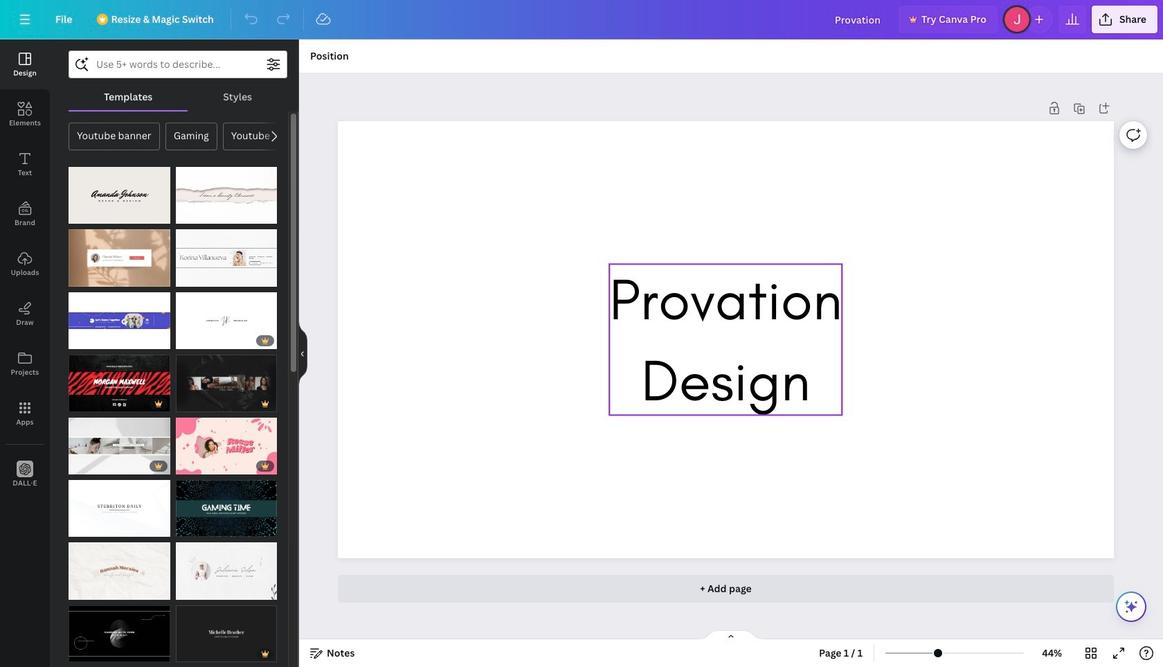 Task type: locate. For each thing, give the bounding box(es) containing it.
brown and cream aesthetic paper beauty youtube channel art group
[[69, 543, 170, 600]]

blue modern dance channel youtube banner group
[[69, 292, 170, 349]]

Zoom button
[[1030, 642, 1075, 664]]

black and ivory modern name youtube channel art image
[[69, 167, 170, 224]]

black minimalist photo collage makeup blog youtube banner group
[[176, 355, 277, 412]]

feminine torn paper name youtube channel art image
[[176, 167, 277, 224]]

Use 5+ words to describe... search field
[[96, 51, 260, 78]]

beige gray clean aesthetic photo collage youtube banner group
[[69, 417, 170, 474]]

show pages image
[[698, 630, 765, 641]]

pink fun background youtube banner image
[[176, 417, 277, 474]]

pink fun background youtube banner group
[[176, 417, 277, 474]]

neutral simple minimalist lifestyle blogger youtube channel art image
[[69, 230, 170, 287]]

side panel tab list
[[0, 39, 50, 499]]



Task type: describe. For each thing, give the bounding box(es) containing it.
white name youtube channel art group
[[176, 292, 277, 349]]

black minimalist photo collage makeup blog youtube banner image
[[176, 355, 277, 412]]

white beige minimalist fashion youtube channel art image
[[176, 543, 277, 600]]

hide image
[[299, 320, 308, 387]]

white name youtube channel art image
[[176, 292, 277, 349]]

canva assistant image
[[1124, 598, 1140, 615]]

white grey dark blue light professional general news youtube banner group
[[69, 480, 170, 537]]

white beige minimalist fashion youtube channel art group
[[176, 543, 277, 600]]

white minimalist skincare review vlogger youtube banner image
[[176, 230, 277, 287]]

black and red frame morgan maxwell upload everyday youtube channel art group
[[69, 355, 170, 412]]

black and ivory modern name youtube channel art group
[[69, 167, 170, 224]]

black and red frame morgan maxwell upload everyday youtube channel art image
[[69, 355, 170, 412]]

black and white elegant youtube channel art group
[[176, 597, 277, 662]]

modern gaming cover youtube channel art image
[[176, 480, 277, 537]]

black and white elegant youtube channel art image
[[176, 605, 277, 662]]

Design title text field
[[824, 6, 894, 33]]

black and white simple minimalist futuristic gaming youtube banner group
[[69, 597, 170, 662]]

white grey dark blue light professional general news youtube banner image
[[69, 480, 170, 537]]

main menu bar
[[0, 0, 1164, 39]]

blue modern dance channel youtube banner image
[[69, 292, 170, 349]]

beige gray clean aesthetic photo collage youtube banner image
[[69, 417, 170, 474]]

black and white simple minimalist futuristic gaming youtube banner image
[[69, 605, 170, 662]]

neutral simple minimalist lifestyle blogger youtube channel art group
[[69, 230, 170, 287]]



Task type: vqa. For each thing, say whether or not it's contained in the screenshot.
the White Name Youtube Channel Art image
yes



